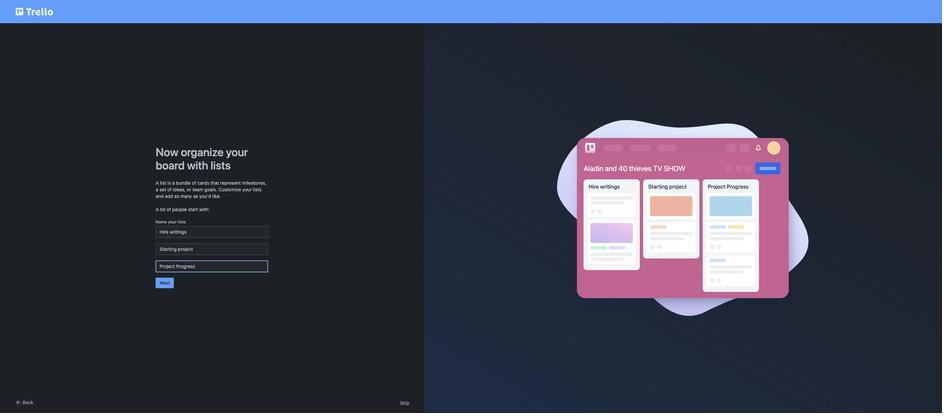 Task type: locate. For each thing, give the bounding box(es) containing it.
1 horizontal spatial as
[[193, 193, 198, 199]]

1 vertical spatial a
[[156, 187, 158, 193]]

show
[[664, 164, 686, 173]]

of up team
[[192, 180, 196, 186]]

of down is
[[167, 187, 172, 193]]

hire writings
[[589, 184, 620, 190]]

milestones,
[[242, 180, 267, 186]]

0 vertical spatial a
[[172, 180, 175, 186]]

a left 'set'
[[156, 187, 158, 193]]

your inside now organize your board with lists
[[226, 145, 248, 159]]

back button
[[15, 399, 33, 407]]

0 vertical spatial and
[[606, 164, 617, 173]]

your down milestones,
[[243, 187, 252, 193]]

a list is a bundle of cards that represent milestones, a set of ideas, or team goals. customize your lists and add as many as you'd like.
[[156, 180, 267, 199]]

now
[[156, 145, 179, 159]]

add
[[165, 193, 173, 199]]

0 vertical spatial your
[[226, 145, 248, 159]]

1 horizontal spatial a
[[172, 180, 175, 186]]

1 a from the top
[[156, 180, 159, 186]]

1 vertical spatial a
[[156, 207, 159, 212]]

2 a from the top
[[156, 207, 159, 212]]

your right name
[[168, 220, 177, 225]]

your up the represent
[[226, 145, 248, 159]]

0 horizontal spatial lists
[[178, 220, 186, 225]]

a left lot
[[156, 207, 159, 212]]

0 horizontal spatial trello image
[[15, 4, 54, 19]]

0 vertical spatial lists
[[211, 159, 231, 172]]

and left 40 at the right of the page
[[606, 164, 617, 173]]

is
[[168, 180, 171, 186]]

now organize your board with lists
[[156, 145, 248, 172]]

next button
[[156, 278, 174, 289]]

people
[[172, 207, 187, 212]]

ideas,
[[173, 187, 186, 193]]

like.
[[213, 193, 221, 199]]

1 vertical spatial lists
[[253, 187, 262, 193]]

lists
[[211, 159, 231, 172], [253, 187, 262, 193], [178, 220, 186, 225]]

customize
[[219, 187, 241, 193]]

as down team
[[193, 193, 198, 199]]

0 vertical spatial a
[[156, 180, 159, 186]]

a right is
[[172, 180, 175, 186]]

lot
[[160, 207, 166, 212]]

a inside the a list is a bundle of cards that represent milestones, a set of ideas, or team goals. customize your lists and add as many as you'd like.
[[156, 180, 159, 186]]

a left list at the top left of page
[[156, 180, 159, 186]]

bundle
[[176, 180, 191, 186]]

0 horizontal spatial as
[[174, 193, 179, 199]]

0 vertical spatial of
[[192, 180, 196, 186]]

a for a list is a bundle of cards that represent milestones, a set of ideas, or team goals. customize your lists and add as many as you'd like.
[[156, 180, 159, 186]]

hire
[[589, 184, 599, 190]]

and down 'set'
[[156, 193, 164, 199]]

of
[[192, 180, 196, 186], [167, 187, 172, 193], [167, 207, 171, 212]]

1 horizontal spatial lists
[[211, 159, 231, 172]]

lists up that
[[211, 159, 231, 172]]

a
[[172, 180, 175, 186], [156, 187, 158, 193]]

0 horizontal spatial a
[[156, 187, 158, 193]]

as
[[174, 193, 179, 199], [193, 193, 198, 199]]

many
[[181, 193, 192, 199]]

2 vertical spatial lists
[[178, 220, 186, 225]]

trello image
[[15, 4, 54, 19], [584, 141, 598, 155]]

your
[[226, 145, 248, 159], [243, 187, 252, 193], [168, 220, 177, 225]]

lists inside the a list is a bundle of cards that represent milestones, a set of ideas, or team goals. customize your lists and add as many as you'd like.
[[253, 187, 262, 193]]

lists down the a lot of people start with:
[[178, 220, 186, 225]]

a lot of people start with:
[[156, 207, 210, 212]]

and
[[606, 164, 617, 173], [156, 193, 164, 199]]

a
[[156, 180, 159, 186], [156, 207, 159, 212]]

cards
[[198, 180, 209, 186]]

lists down milestones,
[[253, 187, 262, 193]]

back
[[23, 400, 33, 406]]

as down ideas, in the left top of the page
[[174, 193, 179, 199]]

represent
[[220, 180, 241, 186]]

e.g., Done text field
[[156, 261, 268, 273]]

board
[[156, 159, 185, 172]]

40
[[619, 164, 628, 173]]

of right lot
[[167, 207, 171, 212]]

1 horizontal spatial trello image
[[584, 141, 598, 155]]

0 horizontal spatial and
[[156, 193, 164, 199]]

2 horizontal spatial lists
[[253, 187, 262, 193]]

1 vertical spatial and
[[156, 193, 164, 199]]

2 vertical spatial of
[[167, 207, 171, 212]]

with
[[187, 159, 208, 172]]

1 vertical spatial your
[[243, 187, 252, 193]]



Task type: describe. For each thing, give the bounding box(es) containing it.
starting project
[[649, 184, 687, 190]]

0 vertical spatial trello image
[[15, 4, 54, 19]]

1 vertical spatial trello image
[[584, 141, 598, 155]]

team
[[193, 187, 203, 193]]

e.g., Doing text field
[[156, 244, 268, 255]]

you'd
[[199, 193, 211, 199]]

progress
[[727, 184, 749, 190]]

starting
[[649, 184, 669, 190]]

name
[[156, 220, 167, 225]]

1 horizontal spatial and
[[606, 164, 617, 173]]

2 vertical spatial your
[[168, 220, 177, 225]]

thieves
[[630, 164, 652, 173]]

that
[[211, 180, 219, 186]]

1 as from the left
[[174, 193, 179, 199]]

2 as from the left
[[193, 193, 198, 199]]

goals.
[[205, 187, 217, 193]]

organize
[[181, 145, 224, 159]]

project
[[670, 184, 687, 190]]

your inside the a list is a bundle of cards that represent milestones, a set of ideas, or team goals. customize your lists and add as many as you'd like.
[[243, 187, 252, 193]]

Name your lists text field
[[156, 226, 268, 238]]

aladin
[[584, 164, 604, 173]]

tv
[[654, 164, 663, 173]]

aladin and 40 thieves tv show
[[584, 164, 686, 173]]

start
[[188, 207, 198, 212]]

with:
[[199, 207, 210, 212]]

set
[[160, 187, 166, 193]]

project progress
[[708, 184, 749, 190]]

lists inside now organize your board with lists
[[211, 159, 231, 172]]

skip
[[400, 401, 410, 406]]

and inside the a list is a bundle of cards that represent milestones, a set of ideas, or team goals. customize your lists and add as many as you'd like.
[[156, 193, 164, 199]]

list
[[160, 180, 166, 186]]

or
[[187, 187, 191, 193]]

project
[[708, 184, 726, 190]]

next
[[160, 280, 170, 286]]

a for a lot of people start with:
[[156, 207, 159, 212]]

skip button
[[400, 400, 410, 407]]

1 vertical spatial of
[[167, 187, 172, 193]]

writings
[[601, 184, 620, 190]]

name your lists
[[156, 220, 186, 225]]



Task type: vqa. For each thing, say whether or not it's contained in the screenshot.
rightmost as
yes



